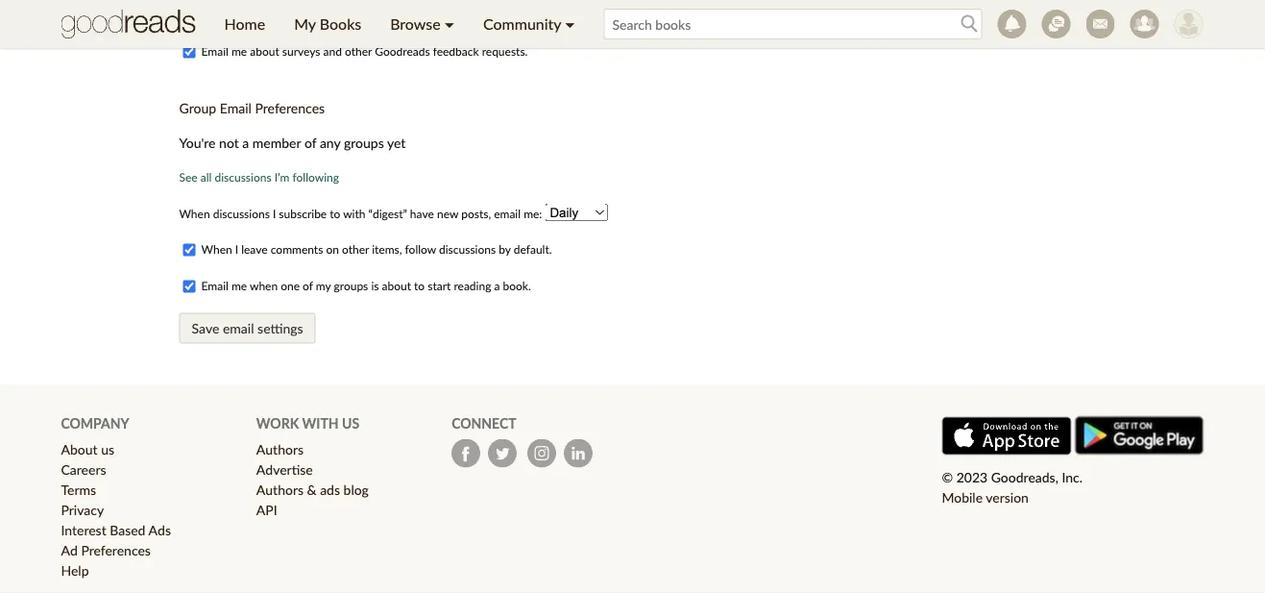 Task type: describe. For each thing, give the bounding box(es) containing it.
1 vertical spatial discussions
[[213, 207, 270, 221]]

email for email me when one of my groups is about to start reading a book.
[[201, 280, 229, 294]]

start
[[428, 280, 451, 294]]

browse
[[390, 14, 441, 33]]

2 horizontal spatial with
[[343, 207, 366, 221]]

see all discussions i'm following link
[[179, 171, 339, 185]]

group email preferences
[[179, 101, 325, 117]]

1 authors from the top
[[256, 441, 304, 458]]

by
[[499, 243, 511, 257]]

preferences inside company about us careers terms privacy interest based ads ad preferences help
[[81, 542, 151, 559]]

home link
[[210, 0, 280, 48]]

when for when discussions i subscribe to with "digest" have new posts, email me:
[[179, 207, 210, 221]]

have
[[410, 207, 434, 221]]

me for email me about surveys and other goodreads feedback requests.
[[232, 45, 247, 59]]

help
[[61, 562, 89, 579]]

me for email me when one of my groups is about to start reading a book.
[[232, 280, 247, 294]]

Email me when one of my groups is about to start reading a book. checkbox
[[183, 281, 196, 293]]

0 vertical spatial to
[[330, 207, 341, 221]]

requests.
[[482, 45, 528, 59]]

email
[[494, 207, 521, 221]]

one
[[281, 280, 300, 294]]

i left finish
[[400, 26, 403, 40]]

©
[[942, 470, 953, 486]]

privacy
[[61, 502, 104, 518]]

2 authors from the top
[[256, 482, 304, 498]]

Email me when an author I follow releases a new book. checkbox
[[183, 8, 196, 20]]

see
[[179, 171, 198, 185]]

member
[[253, 135, 301, 152]]

reading
[[454, 280, 492, 294]]

0 vertical spatial new
[[425, 7, 446, 21]]

feedback
[[433, 45, 479, 59]]

advertise
[[256, 461, 313, 478]]

community ▾ button
[[469, 0, 590, 48]]

0 vertical spatial with
[[250, 26, 272, 40]]

company about us careers terms privacy interest based ads ad preferences help
[[61, 416, 171, 579]]

finish
[[406, 26, 433, 40]]

friend requests image
[[1131, 10, 1160, 38]]

connect
[[452, 416, 517, 432]]

notifications image
[[998, 10, 1027, 38]]

my
[[316, 280, 331, 294]]

community ▾
[[483, 14, 575, 33]]

with inside work with us authors advertise authors & ads blog api
[[302, 416, 339, 432]]

any
[[320, 135, 341, 152]]

email me with recommendations when i finish a book.
[[201, 26, 473, 40]]

default.
[[514, 243, 552, 257]]

my books link
[[280, 0, 376, 48]]

careers link
[[61, 461, 106, 478]]

all
[[201, 171, 212, 185]]

api
[[256, 502, 277, 518]]

posts,
[[461, 207, 491, 221]]

email me when an author i follow releases a new book.
[[201, 7, 477, 21]]

author
[[296, 7, 329, 21]]

download app for ios image
[[942, 417, 1072, 456]]

when i leave comments on other items, follow discussions by default.
[[201, 243, 552, 257]]

browse ▾
[[390, 14, 455, 33]]

a right not
[[242, 135, 249, 152]]

you're
[[179, 135, 216, 152]]

1 horizontal spatial to
[[414, 280, 425, 294]]

work
[[256, 416, 299, 432]]

api link
[[256, 502, 277, 518]]

email for email me about surveys and other goodreads feedback requests.
[[201, 45, 229, 59]]

of for member
[[305, 135, 317, 152]]

comments
[[271, 243, 323, 257]]

me:
[[524, 207, 542, 221]]

goodreads,
[[992, 470, 1059, 486]]

other for and
[[345, 45, 372, 59]]

items,
[[372, 243, 402, 257]]

terms link
[[61, 482, 96, 498]]

0 vertical spatial preferences
[[255, 101, 325, 117]]

my books
[[294, 14, 362, 33]]

when for groups
[[250, 280, 278, 294]]

when for when i leave comments on other items, follow discussions by default.
[[201, 243, 232, 257]]

0 horizontal spatial about
[[250, 45, 279, 59]]

email me when one of my groups is about to start reading a book.
[[201, 280, 531, 294]]

privacy link
[[61, 502, 104, 518]]

books
[[320, 14, 362, 33]]

authors & ads blog link
[[256, 482, 369, 498]]

▾ for community ▾
[[565, 14, 575, 33]]

ad
[[61, 542, 78, 559]]

goodreads on facebook image
[[452, 439, 481, 468]]

is
[[371, 280, 379, 294]]

surveys
[[282, 45, 321, 59]]

i left leave
[[235, 243, 238, 257]]

Email me with recommendations when I finish a book. checkbox
[[183, 27, 196, 40]]

when for follow
[[250, 7, 278, 21]]

0 vertical spatial book.
[[449, 7, 477, 21]]

1 vertical spatial book.
[[445, 26, 473, 40]]

© 2023 goodreads, inc. mobile version
[[942, 470, 1083, 506]]

an
[[281, 7, 293, 21]]

browse ▾ button
[[376, 0, 469, 48]]

mobile version link
[[942, 490, 1029, 506]]

a right finish
[[436, 26, 442, 40]]



Task type: vqa. For each thing, say whether or not it's contained in the screenshot.
the rightmost Follow
yes



Task type: locate. For each thing, give the bounding box(es) containing it.
when up when i leave comments on other items, follow discussions by default. option
[[179, 207, 210, 221]]

1 horizontal spatial with
[[302, 416, 339, 432]]

▾ for browse ▾
[[445, 14, 455, 33]]

yet
[[387, 135, 406, 152]]

interest
[[61, 522, 106, 538]]

discussions right all
[[215, 171, 272, 185]]

authors up the advertise
[[256, 441, 304, 458]]

you're not a member of any groups yet
[[179, 135, 406, 152]]

1 horizontal spatial preferences
[[255, 101, 325, 117]]

goodreads on twitter image
[[488, 439, 517, 468]]

a right reading
[[494, 280, 500, 294]]

2 vertical spatial book.
[[503, 280, 531, 294]]

email for email me with recommendations when i finish a book.
[[201, 26, 229, 40]]

0 vertical spatial of
[[305, 135, 317, 152]]

me down leave
[[232, 280, 247, 294]]

0 horizontal spatial to
[[330, 207, 341, 221]]

2 vertical spatial with
[[302, 416, 339, 432]]

mobile
[[942, 490, 983, 506]]

bob builder image
[[1175, 10, 1204, 38]]

1 vertical spatial groups
[[334, 280, 368, 294]]

2 vertical spatial discussions
[[439, 243, 496, 257]]

me right email me with recommendations when i finish a book. checkbox
[[232, 26, 247, 40]]

"digest"
[[369, 207, 407, 221]]

about right is
[[382, 280, 411, 294]]

help link
[[61, 562, 89, 579]]

i left subscribe
[[273, 207, 276, 221]]

follow up email me with recommendations when i finish a book.
[[338, 7, 369, 21]]

when discussions i subscribe to with "digest" have new posts, email me:
[[179, 207, 545, 221]]

1 vertical spatial follow
[[405, 243, 436, 257]]

Search for books to add to your shelves search field
[[604, 9, 983, 39]]

when left one
[[250, 280, 278, 294]]

discussions up reading
[[439, 243, 496, 257]]

email up not
[[220, 101, 252, 117]]

email me about surveys and other goodreads feedback requests.
[[201, 45, 528, 59]]

me down home
[[232, 45, 247, 59]]

email right email me about surveys and other goodreads feedback requests. checkbox
[[201, 45, 229, 59]]

a
[[416, 7, 422, 21], [436, 26, 442, 40], [242, 135, 249, 152], [494, 280, 500, 294]]

1 vertical spatial authors
[[256, 482, 304, 498]]

recommendations
[[275, 26, 366, 40]]

with left "digest"
[[343, 207, 366, 221]]

us up blog
[[342, 416, 360, 432]]

about down home
[[250, 45, 279, 59]]

home
[[224, 14, 265, 33]]

0 horizontal spatial preferences
[[81, 542, 151, 559]]

2 me from the top
[[232, 26, 247, 40]]

other
[[345, 45, 372, 59], [342, 243, 369, 257]]

work with us authors advertise authors & ads blog api
[[256, 416, 369, 518]]

when
[[179, 207, 210, 221], [201, 243, 232, 257]]

&
[[307, 482, 317, 498]]

preferences down "interest based ads" link
[[81, 542, 151, 559]]

1 ▾ from the left
[[445, 14, 455, 33]]

when right when i leave comments on other items, follow discussions by default. option
[[201, 243, 232, 257]]

email right email me with recommendations when i finish a book. checkbox
[[201, 26, 229, 40]]

with left the my
[[250, 26, 272, 40]]

goodreads on linkedin image
[[564, 439, 593, 468]]

preferences
[[255, 101, 325, 117], [81, 542, 151, 559]]

us inside work with us authors advertise authors & ads blog api
[[342, 416, 360, 432]]

other right on
[[342, 243, 369, 257]]

my group discussions image
[[1042, 10, 1071, 38]]

my
[[294, 14, 316, 33]]

group
[[179, 101, 216, 117]]

▾ inside community ▾ popup button
[[565, 14, 575, 33]]

1 vertical spatial when
[[369, 26, 397, 40]]

book.
[[449, 7, 477, 21], [445, 26, 473, 40], [503, 280, 531, 294]]

about
[[250, 45, 279, 59], [382, 280, 411, 294]]

Email me about surveys and other Goodreads feedback requests. checkbox
[[183, 46, 196, 59]]

authors link
[[256, 441, 304, 458]]

new up finish
[[425, 7, 446, 21]]

me for email me when an author i follow releases a new book.
[[232, 7, 247, 21]]

releases
[[372, 7, 413, 21]]

ads
[[149, 522, 171, 538]]

▾ up feedback at the left top of page
[[445, 14, 455, 33]]

1 vertical spatial when
[[201, 243, 232, 257]]

2023
[[957, 470, 988, 486]]

of for one
[[303, 280, 313, 294]]

company
[[61, 416, 129, 432]]

i'm
[[275, 171, 290, 185]]

download app for android image
[[1075, 416, 1205, 456]]

other for on
[[342, 243, 369, 257]]

0 horizontal spatial ▾
[[445, 14, 455, 33]]

▾
[[445, 14, 455, 33], [565, 14, 575, 33]]

▾ inside "browse ▾" popup button
[[445, 14, 455, 33]]

▾ right community on the top left
[[565, 14, 575, 33]]

advertise link
[[256, 461, 313, 478]]

groups
[[344, 135, 384, 152], [334, 280, 368, 294]]

1 vertical spatial preferences
[[81, 542, 151, 559]]

me for email me with recommendations when i finish a book.
[[232, 26, 247, 40]]

authors
[[256, 441, 304, 458], [256, 482, 304, 498]]

1 vertical spatial of
[[303, 280, 313, 294]]

community
[[483, 14, 561, 33]]

menu
[[210, 0, 590, 48]]

0 horizontal spatial us
[[101, 441, 114, 458]]

0 vertical spatial about
[[250, 45, 279, 59]]

0 horizontal spatial with
[[250, 26, 272, 40]]

inbox image
[[1087, 10, 1115, 38]]

based
[[110, 522, 146, 538]]

email right email me when one of my groups is about to start reading a book. option
[[201, 280, 229, 294]]

and
[[323, 45, 342, 59]]

1 vertical spatial with
[[343, 207, 366, 221]]

0 vertical spatial authors
[[256, 441, 304, 458]]

us
[[342, 416, 360, 432], [101, 441, 114, 458]]

1 vertical spatial us
[[101, 441, 114, 458]]

terms
[[61, 482, 96, 498]]

0 vertical spatial when
[[250, 7, 278, 21]]

menu containing home
[[210, 0, 590, 48]]

1 vertical spatial other
[[342, 243, 369, 257]]

us for about
[[101, 441, 114, 458]]

about
[[61, 441, 98, 458]]

to
[[330, 207, 341, 221], [414, 280, 425, 294]]

1 horizontal spatial about
[[382, 280, 411, 294]]

me left an
[[232, 7, 247, 21]]

on
[[326, 243, 339, 257]]

i
[[332, 7, 335, 21], [400, 26, 403, 40], [273, 207, 276, 221], [235, 243, 238, 257]]

email for email me when an author i follow releases a new book.
[[201, 7, 229, 21]]

0 vertical spatial groups
[[344, 135, 384, 152]]

of left my at top
[[303, 280, 313, 294]]

with
[[250, 26, 272, 40], [343, 207, 366, 221], [302, 416, 339, 432]]

i up email me with recommendations when i finish a book.
[[332, 7, 335, 21]]

subscribe
[[279, 207, 327, 221]]

discussions
[[215, 171, 272, 185], [213, 207, 270, 221], [439, 243, 496, 257]]

0 horizontal spatial follow
[[338, 7, 369, 21]]

groups for is
[[334, 280, 368, 294]]

us for with
[[342, 416, 360, 432]]

to left start
[[414, 280, 425, 294]]

new right the have
[[437, 207, 459, 221]]

groups for yet
[[344, 135, 384, 152]]

3 me from the top
[[232, 45, 247, 59]]

1 vertical spatial about
[[382, 280, 411, 294]]

when
[[250, 7, 278, 21], [369, 26, 397, 40], [250, 280, 278, 294]]

1 horizontal spatial ▾
[[565, 14, 575, 33]]

careers
[[61, 461, 106, 478]]

blog
[[344, 482, 369, 498]]

interest based ads link
[[61, 522, 171, 538]]

ads
[[320, 482, 340, 498]]

groups left yet
[[344, 135, 384, 152]]

2 ▾ from the left
[[565, 14, 575, 33]]

a up finish
[[416, 7, 422, 21]]

authors down the advertise
[[256, 482, 304, 498]]

0 vertical spatial when
[[179, 207, 210, 221]]

When I leave comments on other items, follow discussions by default. checkbox
[[183, 244, 196, 257]]

1 horizontal spatial us
[[342, 416, 360, 432]]

of
[[305, 135, 317, 152], [303, 280, 313, 294]]

with right work
[[302, 416, 339, 432]]

Search books text field
[[604, 9, 983, 39]]

us right about
[[101, 441, 114, 458]]

us inside company about us careers terms privacy interest based ads ad preferences help
[[101, 441, 114, 458]]

see all discussions i'm following
[[179, 171, 339, 185]]

1 vertical spatial to
[[414, 280, 425, 294]]

groups left is
[[334, 280, 368, 294]]

email right email me when an author i follow releases a new book. checkbox at the top of the page
[[201, 7, 229, 21]]

discussions up leave
[[213, 207, 270, 221]]

about us link
[[61, 441, 114, 458]]

goodreads on instagram image
[[528, 439, 557, 468]]

version
[[986, 490, 1029, 506]]

when left an
[[250, 7, 278, 21]]

0 vertical spatial other
[[345, 45, 372, 59]]

1 vertical spatial new
[[437, 207, 459, 221]]

goodreads
[[375, 45, 430, 59]]

ad preferences link
[[61, 542, 151, 559]]

preferences up you're not a member of any groups yet
[[255, 101, 325, 117]]

to right subscribe
[[330, 207, 341, 221]]

when down releases
[[369, 26, 397, 40]]

1 me from the top
[[232, 7, 247, 21]]

email
[[201, 7, 229, 21], [201, 26, 229, 40], [201, 45, 229, 59], [220, 101, 252, 117], [201, 280, 229, 294]]

0 vertical spatial discussions
[[215, 171, 272, 185]]

2 vertical spatial when
[[250, 280, 278, 294]]

1 horizontal spatial follow
[[405, 243, 436, 257]]

other right and
[[345, 45, 372, 59]]

0 vertical spatial us
[[342, 416, 360, 432]]

None submit
[[179, 313, 316, 344]]

inc.
[[1062, 470, 1083, 486]]

of left any
[[305, 135, 317, 152]]

follow right items,
[[405, 243, 436, 257]]

0 vertical spatial follow
[[338, 7, 369, 21]]

leave
[[241, 243, 268, 257]]

new
[[425, 7, 446, 21], [437, 207, 459, 221]]

not
[[219, 135, 239, 152]]

4 me from the top
[[232, 280, 247, 294]]

following
[[293, 171, 339, 185]]



